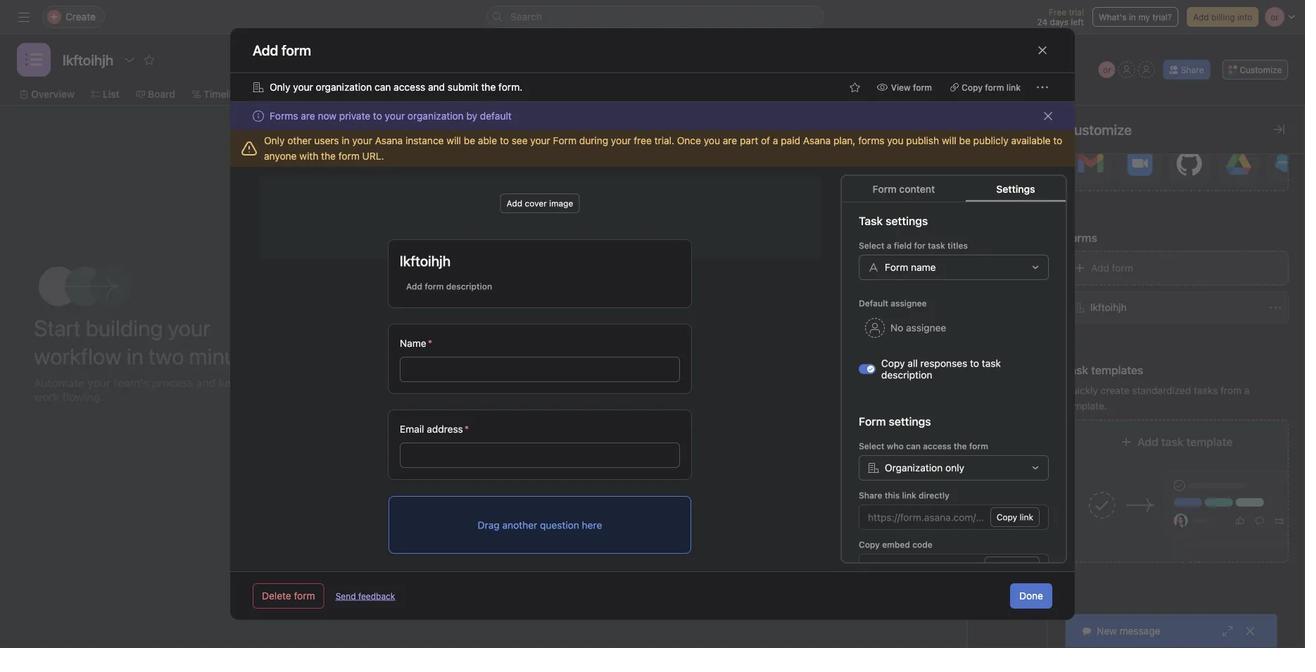 Task type: describe. For each thing, give the bounding box(es) containing it.
khvjgfjh button
[[918, 299, 1136, 324]]

keep
[[219, 376, 244, 390]]

left
[[1071, 17, 1084, 27]]

section, for khvjgfjh
[[1022, 371, 1055, 381]]

workflow link
[[330, 87, 385, 102]]

new message
[[1097, 626, 1161, 637]]

0 horizontal spatial organization
[[316, 81, 372, 93]]

assignee for no assignee
[[906, 322, 947, 333]]

organization only button
[[859, 455, 1049, 481]]

anyone
[[264, 150, 297, 162]]

customize inside customize dropdown button
[[1240, 65, 1282, 75]]

and inside add form dialog
[[428, 81, 445, 93]]

submit
[[448, 81, 479, 93]]

fields
[[1001, 172, 1022, 182]]

organization
[[885, 462, 943, 474]]

link for form
[[1007, 82, 1021, 92]]

copy link
[[997, 512, 1034, 522]]

collaborators
[[678, 459, 737, 470]]

only for only other users in your asana instance will be able to see your form during your free trial.  once you are part of a paid asana plan, forms you publish will be publicly available to anyone with the form url.
[[264, 135, 285, 146]]

additional
[[991, 459, 1035, 470]]

by
[[466, 110, 478, 122]]

0 vertical spatial the
[[481, 81, 496, 93]]

2 horizontal spatial the
[[954, 441, 967, 451]]

form for form name
[[885, 261, 909, 273]]

directly
[[919, 490, 950, 500]]

who
[[887, 441, 904, 451]]

available
[[1012, 135, 1051, 146]]

free
[[1049, 7, 1067, 17]]

automatically? for khvjgfjh
[[953, 384, 1012, 394]]

2 be from the left
[[959, 135, 971, 146]]

1 asana from the left
[[375, 135, 403, 146]]

tasks inside quickly create standardized tasks from a template.
[[1194, 385, 1218, 396]]

this project?
[[413, 300, 491, 317]]

workflow
[[34, 343, 122, 370]]

0 vertical spatial *
[[428, 338, 432, 349]]

add for add task template
[[1138, 436, 1159, 449]]

incomplete for khvjgfjh
[[942, 334, 986, 344]]

drag another question here
[[478, 520, 602, 531]]

board link
[[136, 87, 175, 102]]

free trial 24 days left
[[1038, 7, 1084, 27]]

form.
[[499, 81, 523, 93]]

messages
[[509, 88, 556, 100]]

two minutes
[[148, 343, 266, 370]]

trial
[[1069, 7, 1084, 17]]

plan,
[[834, 135, 856, 146]]

your down add form
[[293, 81, 313, 93]]

forms for forms are now private to your organization by default
[[270, 110, 298, 122]]

send feedback
[[336, 592, 395, 601]]

0 vertical spatial can
[[375, 81, 391, 93]]

your up two minutes
[[168, 315, 210, 342]]

of
[[761, 135, 770, 146]]

form for view form
[[913, 82, 932, 92]]

start
[[34, 315, 81, 342]]

add billing info
[[1194, 12, 1253, 22]]

link for this
[[902, 490, 917, 500]]

0 incomplete tasks
[[934, 334, 1010, 344]]

no assignee button
[[859, 315, 953, 340]]

task settings
[[859, 214, 928, 227]]

copy embed code
[[859, 540, 933, 550]]

copy for copy form link
[[962, 82, 983, 92]]

this for untitled section
[[718, 371, 733, 381]]

add task template button
[[1064, 420, 1290, 563]]

happen for untitled section
[[633, 384, 663, 394]]

send feedback link
[[336, 590, 395, 603]]

email address *
[[400, 424, 469, 435]]

from
[[1221, 385, 1242, 396]]

question
[[540, 520, 579, 531]]

all
[[908, 357, 918, 369]]

share for share
[[1181, 65, 1204, 75]]

should for khvjgfjh
[[1079, 371, 1107, 381]]

added
[[490, 280, 530, 297]]

24
[[1038, 17, 1048, 27]]

lkftoihjh inside add form dialog
[[400, 253, 451, 269]]

what's
[[1099, 12, 1127, 22]]

delete form
[[262, 590, 315, 602]]

board
[[148, 88, 175, 100]]

share for share this link directly
[[859, 490, 883, 500]]

customize button
[[1223, 60, 1289, 80]]

only your organization can access and submit the form.
[[270, 81, 523, 93]]

no assignee
[[891, 322, 947, 333]]

paid
[[781, 135, 801, 146]]

no
[[891, 322, 904, 333]]

move for untitled section
[[683, 371, 705, 381]]

1 vertical spatial a
[[887, 240, 892, 250]]

1 will from the left
[[447, 135, 461, 146]]

other
[[288, 135, 312, 146]]

form name button
[[859, 255, 1049, 280]]

add for add form description
[[406, 282, 423, 292]]

forms
[[859, 135, 885, 146]]

free
[[634, 135, 652, 146]]

what for khvjgfjh
[[1057, 371, 1077, 381]]

the inside only other users in your asana instance will be able to see your form during your free trial.  once you are part of a paid asana plan, forms you publish will be publicly available to anyone with the form url.
[[321, 150, 336, 162]]

instance
[[406, 135, 444, 146]]

to inside button
[[965, 459, 974, 470]]

your right see
[[531, 135, 551, 146]]

select for form settings
[[859, 441, 885, 451]]

embed
[[882, 540, 910, 550]]

untitled
[[630, 305, 672, 318]]

2 vertical spatial lkftoihjh
[[369, 410, 405, 422]]

organization only
[[885, 462, 965, 474]]

move for khvjgfjh
[[970, 371, 992, 381]]

field
[[894, 240, 912, 250]]

forms are now private to your organization by default
[[270, 110, 512, 122]]

copy link button
[[991, 507, 1040, 527]]

add form
[[1091, 262, 1133, 274]]

are for forms are now private to your organization by default
[[301, 110, 315, 122]]

should for untitled section
[[792, 371, 819, 381]]

2 asana from the left
[[803, 135, 831, 146]]

for
[[914, 240, 926, 250]]

a inside only other users in your asana instance will be able to see your form during your free trial.  once you are part of a paid asana plan, forms you publish will be publicly available to anyone with the form url.
[[773, 135, 778, 146]]

publicly
[[974, 135, 1009, 146]]

titles
[[948, 240, 968, 250]]

list
[[103, 88, 120, 100]]

copy form link button
[[944, 77, 1027, 97]]

process
[[152, 376, 194, 390]]

2 you from the left
[[887, 135, 904, 146]]

url.
[[362, 150, 384, 162]]

1 horizontal spatial access
[[923, 441, 952, 451]]

to inside copy all responses to task description
[[970, 357, 980, 369]]

3 fields
[[993, 172, 1022, 182]]

0 horizontal spatial lkftoihjh button
[[343, 400, 561, 432]]

work flowing.
[[34, 390, 104, 404]]

default
[[480, 110, 512, 122]]

set assignee button
[[630, 404, 849, 439]]

link inside button
[[1020, 512, 1034, 522]]

your left free
[[611, 135, 631, 146]]

a inside quickly create standardized tasks from a template.
[[1245, 385, 1250, 396]]

3
[[993, 172, 998, 182]]

image
[[549, 199, 573, 208]]

copy all responses to task description switch
[[859, 364, 876, 374]]

automate
[[34, 376, 85, 390]]

1 horizontal spatial *
[[465, 424, 469, 435]]

timeline
[[204, 88, 243, 100]]

are inside only other users in your asana instance will be able to see your form during your free trial.  once you are part of a paid asana plan, forms you publish will be publicly available to anyone with the form url.
[[723, 135, 737, 146]]



Task type: vqa. For each thing, say whether or not it's contained in the screenshot.
monthly
no



Task type: locate. For each thing, give the bounding box(es) containing it.
1 incomplete from the left
[[653, 334, 697, 344]]

template.
[[1065, 400, 1108, 412]]

0 horizontal spatial description
[[446, 282, 492, 292]]

1 vertical spatial add to starred image
[[850, 82, 861, 93]]

automatically? up 'set assignee'
[[666, 384, 725, 394]]

2 section, from the left
[[1022, 371, 1055, 381]]

only inside only other users in your asana instance will be able to see your form during your free trial.  once you are part of a paid asana plan, forms you publish will be publicly available to anyone with the form url.
[[264, 135, 285, 146]]

able
[[478, 135, 497, 146]]

a left 'field' on the right top of page
[[887, 240, 892, 250]]

forms inside add form dialog
[[270, 110, 298, 122]]

0 vertical spatial only
[[270, 81, 290, 93]]

email
[[400, 424, 424, 435]]

move down 0 incomplete tasks at the bottom of page
[[970, 371, 992, 381]]

share inside button
[[1181, 65, 1204, 75]]

add for add form
[[1091, 262, 1110, 274]]

0 horizontal spatial this
[[718, 371, 733, 381]]

tasks
[[414, 280, 447, 297], [989, 334, 1010, 344], [659, 371, 680, 381], [946, 371, 968, 381], [1194, 385, 1218, 396]]

form for delete form
[[294, 590, 315, 602]]

automatically? for untitled section
[[666, 384, 725, 394]]

0 vertical spatial access
[[394, 81, 425, 93]]

close image
[[1245, 626, 1256, 637]]

link left more actions image
[[1007, 82, 1021, 92]]

1 vertical spatial access
[[923, 441, 952, 451]]

1 vertical spatial the
[[321, 150, 336, 162]]

are left the part
[[723, 135, 737, 146]]

description inside copy all responses to task description
[[882, 369, 933, 381]]

add to starred image inside add form dialog
[[850, 82, 861, 93]]

customize down info
[[1240, 65, 1282, 75]]

task down section
[[700, 334, 717, 344]]

1 horizontal spatial lkftoihjh button
[[1065, 292, 1289, 324]]

your up url.
[[352, 135, 372, 146]]

0 horizontal spatial what
[[770, 371, 790, 381]]

2 vertical spatial form
[[885, 261, 909, 273]]

form inside "add form description" "button"
[[425, 282, 444, 292]]

lkftoihjh
[[400, 253, 451, 269], [1091, 302, 1127, 313], [369, 410, 405, 422]]

in right users at the left top of the page
[[342, 135, 350, 146]]

add cover image button
[[500, 194, 580, 213]]

2 vertical spatial link
[[1020, 512, 1034, 522]]

are right how
[[390, 280, 411, 297]]

more actions image
[[1037, 82, 1049, 93]]

incomplete for untitled section
[[653, 334, 697, 344]]

copy form link
[[962, 82, 1021, 92]]

0 horizontal spatial and
[[196, 376, 216, 390]]

next button
[[522, 508, 561, 533]]

customize right close icon
[[1065, 121, 1132, 138]]

2 vertical spatial the
[[954, 441, 967, 451]]

1 vertical spatial forms
[[1065, 231, 1098, 245]]

access up organization only
[[923, 441, 952, 451]]

1 vertical spatial share
[[859, 490, 883, 500]]

the left form.
[[481, 81, 496, 93]]

add to starred image
[[144, 54, 155, 65], [850, 82, 861, 93]]

when for untitled section
[[633, 371, 656, 381]]

during
[[579, 135, 609, 146]]

this for khvjgfjh
[[1005, 371, 1020, 381]]

this inside add form dialog
[[885, 490, 900, 500]]

0 horizontal spatial access
[[394, 81, 425, 93]]

timeline link
[[192, 87, 243, 102]]

close details image
[[1274, 124, 1285, 135]]

add to an additional project
[[944, 459, 1070, 470]]

be left "publicly"
[[959, 135, 971, 146]]

another
[[502, 520, 538, 531]]

done
[[1020, 590, 1044, 602]]

0 horizontal spatial can
[[375, 81, 391, 93]]

form inside only other users in your asana instance will be able to see your form during your free trial.  once you are part of a paid asana plan, forms you publish will be publicly available to anyone with the form url.
[[339, 150, 360, 162]]

task inside button
[[1162, 436, 1184, 449]]

happen for khvjgfjh
[[920, 384, 951, 394]]

add for add to an additional project
[[944, 459, 962, 470]]

forms down 'calendar' 'link'
[[270, 110, 298, 122]]

0 vertical spatial customize
[[1240, 65, 1282, 75]]

section, up 'set assignee' button
[[735, 371, 768, 381]]

form for copy form link
[[985, 82, 1004, 92]]

0 vertical spatial description
[[446, 282, 492, 292]]

form down 'field' on the right top of page
[[885, 261, 909, 273]]

task templates
[[1065, 364, 1144, 377]]

only
[[270, 81, 290, 93], [264, 135, 285, 146]]

1 section, from the left
[[735, 371, 768, 381]]

what up 'quickly'
[[1057, 371, 1077, 381]]

my
[[1139, 12, 1151, 22]]

* right name
[[428, 338, 432, 349]]

when tasks move to this section, what should happen automatically?
[[633, 371, 819, 394], [920, 371, 1107, 394]]

2 vertical spatial are
[[390, 280, 411, 297]]

1 vertical spatial *
[[465, 424, 469, 435]]

1 vertical spatial only
[[264, 135, 285, 146]]

1 horizontal spatial this
[[885, 490, 900, 500]]

list link
[[91, 87, 120, 102]]

when
[[633, 371, 656, 381], [920, 371, 944, 381]]

1 vertical spatial assignee
[[906, 322, 947, 333]]

and left keep
[[196, 376, 216, 390]]

1 happen from the left
[[633, 384, 663, 394]]

0 horizontal spatial automatically?
[[666, 384, 725, 394]]

2 when from the left
[[920, 371, 944, 381]]

should left copy all responses to task description 'switch'
[[792, 371, 819, 381]]

1 horizontal spatial when tasks move to this section, what should happen automatically?
[[920, 371, 1107, 394]]

lkftoihjh up add form description
[[400, 253, 451, 269]]

1 be from the left
[[464, 135, 475, 146]]

1 automatically? from the left
[[666, 384, 725, 394]]

lkftoihjh down 'add form'
[[1091, 302, 1127, 313]]

when tasks move to this section, what should happen automatically? up 'set assignee' button
[[633, 371, 819, 394]]

form inside view form button
[[913, 82, 932, 92]]

move
[[683, 371, 705, 381], [970, 371, 992, 381]]

when tasks move to this section, what should happen automatically? for untitled section
[[633, 371, 819, 394]]

asana right "paid"
[[803, 135, 831, 146]]

task left template
[[1162, 436, 1184, 449]]

see
[[512, 135, 528, 146]]

will right publish
[[942, 135, 957, 146]]

2 happen from the left
[[920, 384, 951, 394]]

form for form content
[[873, 183, 897, 195]]

assignee inside "no assignee" dropdown button
[[906, 322, 947, 333]]

0 vertical spatial select
[[859, 240, 885, 250]]

add collaborators button
[[630, 447, 849, 482]]

now
[[318, 110, 337, 122]]

0 horizontal spatial forms
[[270, 110, 298, 122]]

description right copy all responses to task description 'switch'
[[882, 369, 933, 381]]

drag
[[478, 520, 500, 531]]

delete form button
[[253, 584, 324, 609]]

you right forms
[[887, 135, 904, 146]]

how
[[358, 280, 387, 297]]

when tasks move to this section, what should happen automatically? down 0 incomplete tasks at the bottom of page
[[920, 371, 1107, 394]]

0 horizontal spatial customize
[[1065, 121, 1132, 138]]

0 horizontal spatial *
[[428, 338, 432, 349]]

what up 'set assignee' button
[[770, 371, 790, 381]]

set assignee
[[657, 415, 715, 427]]

1 horizontal spatial when
[[920, 371, 944, 381]]

section
[[675, 305, 713, 318]]

users
[[314, 135, 339, 146]]

link left directly
[[902, 490, 917, 500]]

1 vertical spatial description
[[882, 369, 933, 381]]

1 horizontal spatial incomplete
[[942, 334, 986, 344]]

1 horizontal spatial move
[[970, 371, 992, 381]]

0 vertical spatial add to starred image
[[144, 54, 155, 65]]

you
[[704, 135, 720, 146], [887, 135, 904, 146]]

1 when from the left
[[633, 371, 656, 381]]

1 move from the left
[[683, 371, 705, 381]]

tasks inside how are tasks being added to this project?
[[414, 280, 447, 297]]

1 you from the left
[[704, 135, 720, 146]]

this down organization
[[885, 490, 900, 500]]

add to starred image left view
[[850, 82, 861, 93]]

when tasks move to this section, what should happen automatically? for khvjgfjh
[[920, 371, 1107, 394]]

1 when tasks move to this section, what should happen automatically? from the left
[[633, 371, 819, 394]]

select a field for task titles
[[859, 240, 968, 250]]

the up only
[[954, 441, 967, 451]]

copy up "publicly"
[[962, 82, 983, 92]]

lkftoihjh up email
[[369, 410, 405, 422]]

2 vertical spatial in
[[126, 343, 144, 370]]

link down the add to an additional project button
[[1020, 512, 1034, 522]]

2 horizontal spatial this
[[1005, 371, 1020, 381]]

assignee up 0
[[906, 322, 947, 333]]

task inside copy all responses to task description
[[982, 357, 1001, 369]]

1 what from the left
[[770, 371, 790, 381]]

copy inside copy all responses to task description
[[882, 357, 905, 369]]

0 vertical spatial and
[[428, 81, 445, 93]]

default
[[859, 298, 889, 308]]

in left my
[[1129, 12, 1136, 22]]

this up 'set assignee' button
[[718, 371, 733, 381]]

days
[[1050, 17, 1069, 27]]

building
[[86, 315, 163, 342]]

1 horizontal spatial should
[[1079, 371, 1107, 381]]

an
[[977, 459, 988, 470]]

1 vertical spatial customize
[[1065, 121, 1132, 138]]

name
[[400, 338, 427, 349]]

and left submit
[[428, 81, 445, 93]]

list image
[[25, 51, 42, 68]]

0 horizontal spatial happen
[[633, 384, 663, 394]]

khvjgfjh
[[918, 305, 959, 318]]

select left who
[[859, 441, 885, 451]]

automatically? down copy all responses to task description
[[953, 384, 1012, 394]]

copy left embed
[[859, 540, 880, 550]]

quickly
[[1065, 385, 1099, 396]]

the down users at the left top of the page
[[321, 150, 336, 162]]

assignee right set
[[675, 415, 715, 427]]

only up anyone
[[264, 135, 285, 146]]

organization down dashboard link
[[408, 110, 464, 122]]

manually
[[372, 340, 412, 352]]

1 horizontal spatial forms
[[1065, 231, 1098, 245]]

happen up set
[[633, 384, 663, 394]]

view form
[[891, 82, 932, 92]]

to inside how are tasks being added to this project?
[[533, 280, 546, 297]]

add for add collaborators
[[657, 459, 675, 470]]

section,
[[735, 371, 768, 381], [1022, 371, 1055, 381]]

tasks left 'from'
[[1194, 385, 1218, 396]]

0 horizontal spatial section,
[[735, 371, 768, 381]]

add for add billing info
[[1194, 12, 1209, 22]]

copy for copy all responses to task description
[[882, 357, 905, 369]]

expand new message image
[[1222, 626, 1234, 637]]

and inside start building your workflow in two minutes automate your team's process and keep work flowing.
[[196, 376, 216, 390]]

0 vertical spatial forms
[[270, 110, 298, 122]]

1 horizontal spatial in
[[342, 135, 350, 146]]

share this link directly
[[859, 490, 950, 500]]

0 horizontal spatial when tasks move to this section, what should happen automatically?
[[633, 371, 819, 394]]

1 horizontal spatial a
[[887, 240, 892, 250]]

a
[[773, 135, 778, 146], [887, 240, 892, 250], [1245, 385, 1250, 396]]

2 incomplete from the left
[[942, 334, 986, 344]]

how are tasks being added to this project?
[[358, 280, 546, 317]]

task right for
[[928, 240, 946, 250]]

what's in my trial?
[[1099, 12, 1172, 22]]

you right once
[[704, 135, 720, 146]]

add form description button
[[400, 277, 499, 296]]

this down 0 incomplete tasks at the bottom of page
[[1005, 371, 1020, 381]]

section, down khvjgfjh button
[[1022, 371, 1055, 381]]

0 horizontal spatial incomplete
[[653, 334, 697, 344]]

are inside how are tasks being added to this project?
[[390, 280, 411, 297]]

can right who
[[906, 441, 921, 451]]

messages link
[[498, 87, 556, 102]]

1 vertical spatial lkftoihjh
[[1091, 302, 1127, 313]]

happen down copy all responses to task description
[[920, 384, 951, 394]]

section, for untitled section
[[735, 371, 768, 381]]

access up forms are now private to your organization by default
[[394, 81, 425, 93]]

search list box
[[487, 6, 825, 28]]

select left 'field' on the right top of page
[[859, 240, 885, 250]]

2 select from the top
[[859, 441, 885, 451]]

assignee for set assignee
[[675, 415, 715, 427]]

private
[[339, 110, 370, 122]]

2 should from the left
[[1079, 371, 1107, 381]]

assignee up "no assignee" dropdown button
[[891, 298, 927, 308]]

add collaborators
[[657, 459, 737, 470]]

1 select from the top
[[859, 240, 885, 250]]

1 vertical spatial select
[[859, 441, 885, 451]]

billing
[[1212, 12, 1235, 22]]

0 vertical spatial are
[[301, 110, 315, 122]]

add task template
[[1138, 436, 1233, 449]]

None text field
[[59, 47, 117, 73]]

tasks down the 1 incomplete task in the bottom of the page
[[659, 371, 680, 381]]

copy for copy link
[[997, 512, 1018, 522]]

close this dialog image
[[1037, 45, 1049, 56]]

when down 1
[[633, 371, 656, 381]]

copy left all at the right bottom
[[882, 357, 905, 369]]

forms up 'add form'
[[1065, 231, 1098, 245]]

address
[[427, 424, 463, 435]]

form inside the delete form button
[[294, 590, 315, 602]]

None text field
[[868, 511, 985, 523], [868, 561, 979, 572], [868, 511, 985, 523], [868, 561, 979, 572]]

a right of
[[773, 135, 778, 146]]

dashboard link
[[419, 87, 481, 102]]

delete
[[262, 590, 291, 602]]

2 when tasks move to this section, what should happen automatically? from the left
[[920, 371, 1107, 394]]

add billing info button
[[1187, 7, 1259, 27]]

copy for copy embed code
[[859, 540, 880, 550]]

should up 'quickly'
[[1079, 371, 1107, 381]]

2 automatically? from the left
[[953, 384, 1012, 394]]

assignee inside 'set assignee' button
[[675, 415, 715, 427]]

form inside add form button
[[1112, 262, 1133, 274]]

task templates
[[988, 448, 1027, 470]]

description up this project? at the top
[[446, 282, 492, 292]]

2 horizontal spatial in
[[1129, 12, 1136, 22]]

link inside "button"
[[1007, 82, 1021, 92]]

1 horizontal spatial customize
[[1240, 65, 1282, 75]]

1 should from the left
[[792, 371, 819, 381]]

1 vertical spatial organization
[[408, 110, 464, 122]]

project
[[1038, 459, 1070, 470]]

share inside add form dialog
[[859, 490, 883, 500]]

in inside button
[[1129, 12, 1136, 22]]

start building your workflow in two minutes automate your team's process and keep work flowing.
[[34, 315, 266, 404]]

when for khvjgfjh
[[920, 371, 944, 381]]

0 horizontal spatial share
[[859, 490, 883, 500]]

0 vertical spatial assignee
[[891, 298, 927, 308]]

*
[[428, 338, 432, 349], [465, 424, 469, 435]]

add inside "button"
[[406, 282, 423, 292]]

forms for forms
[[1065, 231, 1098, 245]]

0 horizontal spatial the
[[321, 150, 336, 162]]

0 vertical spatial lkftoihjh button
[[1065, 292, 1289, 324]]

1 horizontal spatial what
[[1057, 371, 1077, 381]]

and
[[428, 81, 445, 93], [196, 376, 216, 390]]

1 horizontal spatial you
[[887, 135, 904, 146]]

2 move from the left
[[970, 371, 992, 381]]

search
[[511, 11, 542, 23]]

standardized
[[1133, 385, 1192, 396]]

in up team's
[[126, 343, 144, 370]]

tasks up this project? at the top
[[414, 280, 447, 297]]

cover
[[525, 199, 547, 208]]

1 horizontal spatial and
[[428, 81, 445, 93]]

1 vertical spatial can
[[906, 441, 921, 451]]

* right address
[[465, 424, 469, 435]]

add to starred image up board link
[[144, 54, 155, 65]]

select for task settings
[[859, 240, 885, 250]]

add
[[1194, 12, 1209, 22], [507, 199, 523, 208], [1091, 262, 1110, 274], [406, 282, 423, 292], [1138, 436, 1159, 449], [657, 459, 675, 470], [944, 459, 962, 470]]

form inside copy form link "button"
[[985, 82, 1004, 92]]

move down the 1 incomplete task in the bottom of the page
[[683, 371, 705, 381]]

form inside popup button
[[885, 261, 909, 273]]

are for how are tasks being added to this project?
[[390, 280, 411, 297]]

1 vertical spatial link
[[902, 490, 917, 500]]

0 horizontal spatial are
[[301, 110, 315, 122]]

only down add form
[[270, 81, 290, 93]]

form inside only other users in your asana instance will be able to see your form during your free trial.  once you are part of a paid asana plan, forms you publish will be publicly available to anyone with the form url.
[[553, 135, 577, 146]]

1 horizontal spatial add to starred image
[[850, 82, 861, 93]]

1 vertical spatial in
[[342, 135, 350, 146]]

share up copy embed code
[[859, 490, 883, 500]]

1 horizontal spatial section,
[[1022, 371, 1055, 381]]

assignee for default assignee
[[891, 298, 927, 308]]

a right 'from'
[[1245, 385, 1250, 396]]

task down 0 incomplete tasks at the bottom of page
[[982, 357, 1001, 369]]

organization up "private"
[[316, 81, 372, 93]]

with
[[299, 150, 319, 162]]

1 vertical spatial and
[[196, 376, 216, 390]]

1 horizontal spatial the
[[481, 81, 496, 93]]

copy inside copy link button
[[997, 512, 1018, 522]]

forms
[[270, 110, 298, 122], [1065, 231, 1098, 245]]

2 what from the left
[[1057, 371, 1077, 381]]

be left able
[[464, 135, 475, 146]]

0 horizontal spatial a
[[773, 135, 778, 146]]

0 horizontal spatial in
[[126, 343, 144, 370]]

copy
[[962, 82, 983, 92], [882, 357, 905, 369], [997, 512, 1018, 522], [859, 540, 880, 550]]

0 vertical spatial share
[[1181, 65, 1204, 75]]

2 vertical spatial a
[[1245, 385, 1250, 396]]

incomplete right 1
[[653, 334, 697, 344]]

add form button
[[1065, 251, 1289, 286]]

0 vertical spatial lkftoihjh
[[400, 253, 451, 269]]

publish
[[907, 135, 940, 146]]

add for add cover image
[[507, 199, 523, 208]]

0 horizontal spatial you
[[704, 135, 720, 146]]

only for only your organization can access and submit the form.
[[270, 81, 290, 93]]

your left team's
[[87, 376, 111, 390]]

1 vertical spatial form
[[873, 183, 897, 195]]

1 horizontal spatial organization
[[408, 110, 464, 122]]

when down responses
[[920, 371, 944, 381]]

1 horizontal spatial are
[[390, 280, 411, 297]]

can up forms are now private to your organization by default
[[375, 81, 391, 93]]

0 vertical spatial a
[[773, 135, 778, 146]]

are left now
[[301, 110, 315, 122]]

close image
[[1043, 111, 1054, 122]]

asana up url.
[[375, 135, 403, 146]]

1 horizontal spatial will
[[942, 135, 957, 146]]

0 horizontal spatial move
[[683, 371, 705, 381]]

0 vertical spatial form
[[553, 135, 577, 146]]

form for add form description
[[425, 282, 444, 292]]

workflow
[[341, 88, 385, 100]]

copy down templates
[[997, 512, 1018, 522]]

share down add billing info button
[[1181, 65, 1204, 75]]

only other users in your asana instance will be able to see your form during your free trial.  once you are part of a paid asana plan, forms you publish will be publicly available to anyone with the form url.
[[264, 135, 1063, 162]]

this
[[718, 371, 733, 381], [1005, 371, 1020, 381], [885, 490, 900, 500]]

form name
[[885, 261, 936, 273]]

view form button
[[871, 77, 939, 97]]

1 horizontal spatial share
[[1181, 65, 1204, 75]]

0 vertical spatial organization
[[316, 81, 372, 93]]

form left content
[[873, 183, 897, 195]]

2 will from the left
[[942, 135, 957, 146]]

team's
[[114, 376, 149, 390]]

form for add form
[[1112, 262, 1133, 274]]

0 horizontal spatial should
[[792, 371, 819, 381]]

description inside "button"
[[446, 282, 492, 292]]

copy inside copy form link "button"
[[962, 82, 983, 92]]

2 vertical spatial assignee
[[675, 415, 715, 427]]

2 horizontal spatial a
[[1245, 385, 1250, 396]]

form left during
[[553, 135, 577, 146]]

in inside only other users in your asana instance will be able to see your form during your free trial.  once you are part of a paid asana plan, forms you publish will be publicly available to anyone with the form url.
[[342, 135, 350, 146]]

will right instance
[[447, 135, 461, 146]]

1 horizontal spatial be
[[959, 135, 971, 146]]

0 horizontal spatial will
[[447, 135, 461, 146]]

select who can access the form
[[859, 441, 989, 451]]

tasks down responses
[[946, 371, 968, 381]]

responses
[[921, 357, 968, 369]]

in inside start building your workflow in two minutes automate your team's process and keep work flowing.
[[126, 343, 144, 370]]

tasks down khvjgfjh button
[[989, 334, 1010, 344]]

1 horizontal spatial happen
[[920, 384, 951, 394]]

add form dialog
[[230, 28, 1075, 649]]

what for untitled section
[[770, 371, 790, 381]]

trial?
[[1153, 12, 1172, 22]]

your down only your organization can access and submit the form.
[[385, 110, 405, 122]]

part
[[740, 135, 759, 146]]

0 horizontal spatial when
[[633, 371, 656, 381]]

done button
[[1010, 584, 1053, 609]]

incomplete right 0
[[942, 334, 986, 344]]



